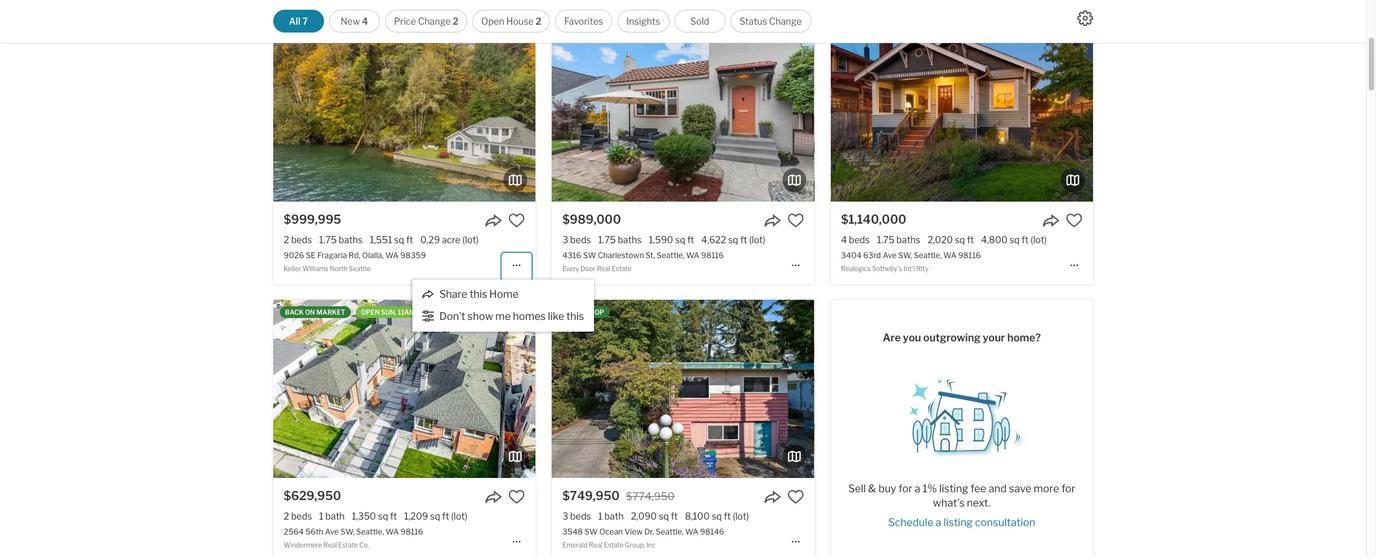 Task type: vqa. For each thing, say whether or not it's contained in the screenshot.
Agents
no



Task type: describe. For each thing, give the bounding box(es) containing it.
1,209 sq ft (lot)
[[404, 511, 467, 522]]

fragaria
[[317, 251, 347, 260]]

1 for from the left
[[898, 482, 912, 495]]

3404 63rd ave sw, seattle, wa 98116 realogics sotheby's int'l rlty
[[841, 251, 981, 273]]

3 beds for $989,000
[[562, 234, 591, 245]]

1pm
[[427, 308, 441, 316]]

show
[[468, 310, 493, 323]]

sw, for $629,950
[[341, 527, 354, 537]]

insights
[[626, 16, 660, 27]]

a inside sell & buy for a 1% listing fee and save more for what's next.
[[915, 482, 920, 495]]

are you outgrowing your home?
[[883, 332, 1041, 344]]

1 photo of 2564 56th ave sw, seattle, wa 98116 image from the left
[[11, 300, 273, 478]]

56th
[[305, 527, 323, 537]]

3d walkthrough for $999,995
[[360, 32, 424, 40]]

2 up 9026
[[284, 234, 289, 245]]

next.
[[967, 497, 991, 509]]

$629,950
[[284, 489, 341, 503]]

change for status
[[769, 16, 802, 27]]

1,350
[[352, 511, 376, 522]]

ft for 8,100 sq ft (lot)
[[724, 511, 731, 522]]

favorite button checkbox
[[1066, 212, 1083, 229]]

view
[[625, 527, 643, 537]]

ave for $629,950
[[325, 527, 339, 537]]

and
[[989, 482, 1007, 495]]

4 beds
[[841, 234, 870, 245]]

13 for $989,000
[[581, 32, 589, 40]]

4,622 sq ft (lot)
[[701, 234, 765, 245]]

all
[[289, 16, 300, 27]]

1,551
[[370, 234, 392, 245]]

days for $989,000
[[590, 32, 607, 40]]

1,209
[[404, 511, 428, 522]]

emerald
[[562, 542, 588, 549]]

All radio
[[273, 10, 324, 33]]

days for $1,140,000
[[868, 32, 886, 40]]

3 for $989,000
[[562, 234, 568, 245]]

2 up 2564 in the left bottom of the page
[[284, 511, 289, 522]]

$999,995
[[284, 213, 341, 226]]

williams
[[303, 265, 328, 273]]

beds for $989,000
[[570, 234, 591, 245]]

ago for $1,140,000
[[887, 32, 902, 40]]

1.75 baths for $989,000
[[598, 234, 642, 245]]

1 photo of 3404 63rd ave sw, seattle, wa 98116 image from the left
[[568, 23, 831, 202]]

bath for $629,950
[[325, 511, 345, 522]]

3 photo of 9026 se fragaria rd, olalla, wa 98359 image from the left
[[536, 23, 798, 202]]

real inside 2564 56th ave sw, seattle, wa 98116 windermere real estate co.
[[323, 542, 337, 549]]

3548 sw ocean view dr, seattle, wa 98146 emerald real estate group, inc
[[562, 527, 724, 549]]

3 beds for $749,950
[[562, 511, 591, 522]]

ocean
[[599, 527, 623, 537]]

Insights radio
[[617, 10, 669, 33]]

1 bath for $629,950
[[319, 511, 345, 522]]

like
[[548, 310, 564, 323]]

0.29
[[420, 234, 440, 245]]

98146
[[700, 527, 724, 537]]

co.
[[359, 542, 369, 549]]

63rd
[[863, 251, 881, 260]]

baths for $999,995
[[339, 234, 363, 245]]

sell
[[848, 482, 866, 495]]

are
[[883, 332, 901, 344]]

2 inside open house "radio"
[[536, 16, 541, 27]]

acre
[[442, 234, 460, 245]]

bath for $749,950
[[604, 511, 624, 522]]

8,100
[[685, 511, 710, 522]]

ft for 1,350 sq ft
[[390, 511, 397, 522]]

don't show me homes like this button
[[422, 310, 585, 323]]

4316
[[562, 251, 581, 260]]

beds for $1,140,000
[[849, 234, 870, 245]]

1 horizontal spatial favorite button image
[[787, 489, 804, 506]]

back
[[285, 308, 304, 316]]

ft for 4,622 sq ft (lot)
[[740, 234, 747, 245]]

new
[[341, 16, 360, 27]]

0 horizontal spatial this
[[470, 288, 487, 301]]

0.29 acre (lot)
[[420, 234, 479, 245]]

share
[[439, 288, 467, 301]]

$749,950
[[562, 489, 620, 503]]

back on market
[[285, 308, 345, 316]]

sotheby's
[[872, 265, 902, 273]]

ft for 1,551 sq ft
[[406, 234, 413, 245]]

4 inside new radio
[[362, 16, 368, 27]]

sq for 4,622
[[728, 234, 738, 245]]

3d for $999,995
[[360, 32, 369, 40]]

me
[[495, 310, 511, 323]]

estate for $989,000
[[612, 265, 631, 273]]

beds for $999,995
[[291, 234, 312, 245]]

8,100 sq ft (lot)
[[685, 511, 749, 522]]

Favorites radio
[[555, 10, 612, 33]]

2 photo of 4316 sw charlestown st, seattle, wa 98116 image from the left
[[552, 23, 814, 202]]

favorite button checkbox for $629,950
[[508, 489, 525, 506]]

3d walkthrough for $989,000
[[639, 32, 703, 40]]

1 photo of 4316 sw charlestown st, seattle, wa 98116 image from the left
[[290, 23, 552, 202]]

1.75 baths for $1,140,000
[[877, 234, 920, 245]]

3 photo of 3404 63rd ave sw, seattle, wa 98116 image from the left
[[1093, 23, 1355, 202]]

Price Change radio
[[385, 10, 467, 33]]

buy
[[878, 482, 896, 495]]

sw for $749,950
[[584, 527, 598, 537]]

estate inside 2564 56th ave sw, seattle, wa 98116 windermere real estate co.
[[338, 542, 358, 549]]

New radio
[[329, 10, 380, 33]]

2,090 sq ft
[[631, 511, 678, 522]]

ft for 2,020 sq ft
[[967, 234, 974, 245]]

$989,000
[[562, 213, 621, 226]]

more
[[1034, 482, 1059, 495]]

Open House radio
[[473, 10, 550, 33]]

realogics
[[841, 265, 871, 273]]

open
[[481, 16, 504, 27]]

homes
[[513, 310, 546, 323]]

new 13 days ago for $989,000
[[564, 32, 623, 40]]

(lot) right the acre
[[462, 234, 479, 245]]

rlty
[[916, 265, 928, 273]]

schedule a listing consultation
[[888, 516, 1035, 529]]

fee
[[971, 482, 986, 495]]

13 for $999,995
[[302, 32, 310, 40]]

3548
[[562, 527, 583, 537]]

Status Change radio
[[730, 10, 811, 33]]

1 photo of 9026 se fragaria rd, olalla, wa 98359 image from the left
[[11, 23, 273, 202]]

st,
[[646, 251, 655, 260]]

2 photo of 9026 se fragaria rd, olalla, wa 98359 image from the left
[[273, 23, 536, 202]]

3404
[[841, 251, 862, 260]]

11am
[[398, 308, 415, 316]]

(lot) for $1,140,000
[[1031, 234, 1047, 245]]

open house 2
[[481, 16, 541, 27]]

keller
[[284, 265, 301, 273]]

outgrowing
[[923, 332, 981, 344]]

don't show me homes like this
[[439, 310, 584, 323]]

baths for $989,000
[[618, 234, 642, 245]]

2564
[[284, 527, 304, 537]]

98116 for $989,000
[[701, 251, 724, 260]]

1,590 sq ft
[[649, 234, 694, 245]]

(lot) for $629,950
[[451, 511, 467, 522]]

2 photo of 2564 56th ave sw, seattle, wa 98116 image from the left
[[273, 300, 536, 478]]

2564 56th ave sw, seattle, wa 98116 windermere real estate co.
[[284, 527, 423, 549]]

dr,
[[644, 527, 654, 537]]



Task type: locate. For each thing, give the bounding box(es) containing it.
1 horizontal spatial 3d
[[639, 32, 648, 40]]

1 1 from the left
[[319, 511, 323, 522]]

3d down new 4
[[360, 32, 369, 40]]

2 beds up 2564 in the left bottom of the page
[[284, 511, 312, 522]]

3 for $749,950
[[562, 511, 568, 522]]

0 horizontal spatial 13
[[302, 32, 310, 40]]

photo of 4316 sw charlestown st, seattle, wa 98116 image
[[290, 23, 552, 202], [552, 23, 814, 202], [814, 23, 1076, 202]]

baths up 3404 63rd ave sw, seattle, wa 98116 realogics sotheby's int'l rlty
[[896, 234, 920, 245]]

share this home
[[439, 288, 518, 301]]

int'l
[[904, 265, 915, 273]]

2 photo of 3548 sw ocean view dr, seattle, wa 98146 image from the left
[[552, 300, 814, 478]]

new for $999,995
[[285, 32, 301, 40]]

new down favorites
[[564, 32, 580, 40]]

9026 se fragaria rd, olalla, wa 98359 keller williams north seattle
[[284, 251, 426, 273]]

2 2 beds from the top
[[284, 511, 312, 522]]

0 horizontal spatial 1 bath
[[319, 511, 345, 522]]

0 horizontal spatial new
[[285, 32, 301, 40]]

listing down what's
[[944, 516, 973, 529]]

1 photo of 3548 sw ocean view dr, seattle, wa 98146 image from the left
[[290, 300, 552, 478]]

seattle, inside 3548 sw ocean view dr, seattle, wa 98146 emerald real estate group, inc
[[656, 527, 684, 537]]

ft right 4,622
[[740, 234, 747, 245]]

13 down favorites
[[581, 32, 589, 40]]

ft for 2,090 sq ft
[[671, 511, 678, 522]]

1 horizontal spatial change
[[769, 16, 802, 27]]

0 vertical spatial favorite button image
[[787, 212, 804, 229]]

favorite button image for $629,950
[[508, 489, 525, 506]]

ft
[[406, 234, 413, 245], [687, 234, 694, 245], [740, 234, 747, 245], [967, 234, 974, 245], [1022, 234, 1029, 245], [390, 511, 397, 522], [442, 511, 449, 522], [671, 511, 678, 522], [724, 511, 731, 522]]

98116 inside 2564 56th ave sw, seattle, wa 98116 windermere real estate co.
[[400, 527, 423, 537]]

1 horizontal spatial 1 bath
[[598, 511, 624, 522]]

real for $989,000
[[597, 265, 610, 273]]

listing inside sell & buy for a 1% listing fee and save more for what's next.
[[939, 482, 968, 495]]

3d walkthrough
[[360, 32, 424, 40], [639, 32, 703, 40]]

0 horizontal spatial favorite button image
[[508, 489, 525, 506]]

ave for $1,140,000
[[883, 251, 897, 260]]

sq right 2,020 on the top of the page
[[955, 234, 965, 245]]

1 horizontal spatial for
[[1061, 482, 1075, 495]]

3 up 4316
[[562, 234, 568, 245]]

1 bath up 56th
[[319, 511, 345, 522]]

estate down ocean
[[604, 542, 624, 549]]

(lot) right 4,622
[[749, 234, 765, 245]]

1 vertical spatial 3
[[562, 511, 568, 522]]

2 baths from the left
[[618, 234, 642, 245]]

1 vertical spatial 3 beds
[[562, 511, 591, 522]]

12
[[860, 32, 867, 40]]

3 days from the left
[[868, 32, 886, 40]]

photo of 9026 se fragaria rd, olalla, wa 98359 image
[[11, 23, 273, 202], [273, 23, 536, 202], [536, 23, 798, 202]]

photo of 2564 56th ave sw, seattle, wa 98116 image
[[11, 300, 273, 478], [273, 300, 536, 478], [536, 300, 798, 478]]

2,020 sq ft
[[928, 234, 974, 245]]

98116 inside 4316 sw charlestown st, seattle, wa 98116 every door real estate
[[701, 251, 724, 260]]

1 walkthrough from the left
[[371, 32, 424, 40]]

real right windermere
[[323, 542, 337, 549]]

1 for $749,950
[[598, 511, 602, 522]]

2 3d from the left
[[639, 32, 648, 40]]

3d walkthrough down price
[[360, 32, 424, 40]]

ft for 1,209 sq ft (lot)
[[442, 511, 449, 522]]

olalla,
[[362, 251, 384, 260]]

2 walkthrough from the left
[[649, 32, 703, 40]]

1 vertical spatial this
[[566, 310, 584, 323]]

2 horizontal spatial baths
[[896, 234, 920, 245]]

favorite button checkbox for $989,000
[[787, 212, 804, 229]]

3 baths from the left
[[896, 234, 920, 245]]

1 13 from the left
[[302, 32, 310, 40]]

for right 'buy'
[[898, 482, 912, 495]]

ft left 1,209
[[390, 511, 397, 522]]

change right status
[[769, 16, 802, 27]]

1 bath up ocean
[[598, 511, 624, 522]]

baths up rd,
[[339, 234, 363, 245]]

2 bath from the left
[[604, 511, 624, 522]]

2 beds up 9026
[[284, 234, 312, 245]]

3 beds
[[562, 234, 591, 245], [562, 511, 591, 522]]

what's
[[933, 497, 965, 509]]

1 ago from the left
[[330, 32, 345, 40]]

0 horizontal spatial 1
[[319, 511, 323, 522]]

3 ago from the left
[[887, 32, 902, 40]]

0 vertical spatial 2 beds
[[284, 234, 312, 245]]

0 horizontal spatial a
[[915, 482, 920, 495]]

1 horizontal spatial sw,
[[898, 251, 912, 260]]

price drop
[[564, 308, 604, 316]]

1 2 beds from the top
[[284, 234, 312, 245]]

98116 down 2,020 sq ft
[[958, 251, 981, 260]]

1 up 56th
[[319, 511, 323, 522]]

&
[[868, 482, 876, 495]]

2 horizontal spatial new
[[842, 32, 858, 40]]

new 13 days ago for $999,995
[[285, 32, 345, 40]]

1,590
[[649, 234, 673, 245]]

0 horizontal spatial 3d
[[360, 32, 369, 40]]

estate
[[612, 265, 631, 273], [338, 542, 358, 549], [604, 542, 624, 549]]

1.75 up 63rd
[[877, 234, 895, 245]]

2 days from the left
[[590, 32, 607, 40]]

1 vertical spatial sw,
[[341, 527, 354, 537]]

new down all
[[285, 32, 301, 40]]

2 beds for $999,995
[[284, 234, 312, 245]]

to
[[417, 308, 426, 316]]

sq right 1,350
[[378, 511, 388, 522]]

ft for 4,800 sq ft (lot)
[[1022, 234, 1029, 245]]

1 vertical spatial ave
[[325, 527, 339, 537]]

0 vertical spatial listing
[[939, 482, 968, 495]]

1 horizontal spatial baths
[[618, 234, 642, 245]]

1.75 for $999,995
[[319, 234, 337, 245]]

2 horizontal spatial 1.75 baths
[[877, 234, 920, 245]]

4316 sw charlestown st, seattle, wa 98116 every door real estate
[[562, 251, 724, 273]]

3 beds up 4316
[[562, 234, 591, 245]]

favorites
[[564, 16, 603, 27]]

wa inside the 9026 se fragaria rd, olalla, wa 98359 keller williams north seattle
[[386, 251, 399, 260]]

wa for $989,000
[[686, 251, 699, 260]]

1 horizontal spatial ave
[[883, 251, 897, 260]]

wa for $1,140,000
[[943, 251, 957, 260]]

beds up 3548
[[570, 511, 591, 522]]

sq right 1,551 at the top of page
[[394, 234, 404, 245]]

sq for 8,100
[[712, 511, 722, 522]]

sq right 1,209
[[430, 511, 440, 522]]

wa for $629,950
[[386, 527, 399, 537]]

3d for $989,000
[[639, 32, 648, 40]]

sw up door
[[583, 251, 596, 260]]

1 3 beds from the top
[[562, 234, 591, 245]]

ft left 4,622
[[687, 234, 694, 245]]

3 photo of 3548 sw ocean view dr, seattle, wa 98146 image from the left
[[814, 300, 1076, 478]]

0 horizontal spatial days
[[311, 32, 329, 40]]

status change
[[740, 16, 802, 27]]

1 change from the left
[[418, 16, 451, 27]]

1 horizontal spatial 98116
[[701, 251, 724, 260]]

favorite button image
[[787, 212, 804, 229], [508, 489, 525, 506]]

real inside 3548 sw ocean view dr, seattle, wa 98146 emerald real estate group, inc
[[589, 542, 602, 549]]

new 4
[[341, 16, 368, 27]]

house
[[506, 16, 534, 27]]

beds up 2564 in the left bottom of the page
[[291, 511, 312, 522]]

a down what's
[[936, 516, 941, 529]]

seattle, inside 3404 63rd ave sw, seattle, wa 98116 realogics sotheby's int'l rlty
[[914, 251, 942, 260]]

beds
[[291, 234, 312, 245], [570, 234, 591, 245], [849, 234, 870, 245], [291, 511, 312, 522], [570, 511, 591, 522]]

sell & buy for a 1% listing fee and save more for what's next.
[[848, 482, 1075, 509]]

every
[[562, 265, 579, 273]]

real for $749,950
[[589, 542, 602, 549]]

2 left open
[[453, 16, 458, 27]]

1 vertical spatial 2 beds
[[284, 511, 312, 522]]

2 horizontal spatial 98116
[[958, 251, 981, 260]]

0 vertical spatial a
[[915, 482, 920, 495]]

4,800
[[981, 234, 1008, 245]]

3d
[[360, 32, 369, 40], [639, 32, 648, 40]]

0 vertical spatial sw
[[583, 251, 596, 260]]

1,350 sq ft
[[352, 511, 397, 522]]

0 horizontal spatial favorite button image
[[508, 212, 525, 229]]

$774,950
[[626, 491, 675, 503]]

3d walkthrough down insights
[[639, 32, 703, 40]]

3 beds up 3548
[[562, 511, 591, 522]]

3 1.75 baths from the left
[[877, 234, 920, 245]]

wa down 8,100
[[685, 527, 698, 537]]

1 3 from the top
[[562, 234, 568, 245]]

1 vertical spatial 4
[[841, 234, 847, 245]]

wa inside 3404 63rd ave sw, seattle, wa 98116 realogics sotheby's int'l rlty
[[943, 251, 957, 260]]

0 horizontal spatial 98116
[[400, 527, 423, 537]]

seattle, for $1,140,000
[[914, 251, 942, 260]]

on
[[305, 308, 315, 316]]

drop
[[585, 308, 604, 316]]

wa down 1,590 sq ft
[[686, 251, 699, 260]]

2 3 from the top
[[562, 511, 568, 522]]

1 horizontal spatial ago
[[609, 32, 623, 40]]

1 vertical spatial favorite button image
[[508, 489, 525, 506]]

ave inside 2564 56th ave sw, seattle, wa 98116 windermere real estate co.
[[325, 527, 339, 537]]

walkthrough for $999,995
[[371, 32, 424, 40]]

inc
[[647, 542, 656, 549]]

seattle
[[349, 265, 371, 273]]

se
[[306, 251, 316, 260]]

1 horizontal spatial new 13 days ago
[[564, 32, 623, 40]]

1 days from the left
[[311, 32, 329, 40]]

ft up 98146
[[724, 511, 731, 522]]

seattle, up rlty
[[914, 251, 942, 260]]

real inside 4316 sw charlestown st, seattle, wa 98116 every door real estate
[[597, 265, 610, 273]]

1 1.75 from the left
[[319, 234, 337, 245]]

0 vertical spatial sw,
[[898, 251, 912, 260]]

2 photo of 3404 63rd ave sw, seattle, wa 98116 image from the left
[[831, 23, 1093, 202]]

0 horizontal spatial 3d walkthrough
[[360, 32, 424, 40]]

1 bath for $749,950
[[598, 511, 624, 522]]

beds up 9026
[[291, 234, 312, 245]]

2 beds for $629,950
[[284, 511, 312, 522]]

seattle, inside 2564 56th ave sw, seattle, wa 98116 windermere real estate co.
[[356, 527, 384, 537]]

1.75 baths up the "fragaria"
[[319, 234, 363, 245]]

sun,
[[381, 308, 396, 316]]

4,622
[[701, 234, 726, 245]]

seattle, for $629,950
[[356, 527, 384, 537]]

ft left 4,800
[[967, 234, 974, 245]]

north
[[330, 265, 347, 273]]

1.75 for $1,140,000
[[877, 234, 895, 245]]

3
[[562, 234, 568, 245], [562, 511, 568, 522]]

sq right 1,590
[[675, 234, 685, 245]]

change inside option
[[769, 16, 802, 27]]

1 vertical spatial listing
[[944, 516, 973, 529]]

1
[[319, 511, 323, 522], [598, 511, 602, 522]]

sw right 3548
[[584, 527, 598, 537]]

walkthrough down price
[[371, 32, 424, 40]]

status
[[740, 16, 767, 27]]

sq right 4,622
[[728, 234, 738, 245]]

2 horizontal spatial ago
[[887, 32, 902, 40]]

2
[[453, 16, 458, 27], [536, 16, 541, 27], [284, 234, 289, 245], [284, 511, 289, 522]]

don't
[[439, 310, 465, 323]]

ft right 4,800
[[1022, 234, 1029, 245]]

sw, inside 2564 56th ave sw, seattle, wa 98116 windermere real estate co.
[[341, 527, 354, 537]]

0 vertical spatial 3
[[562, 234, 568, 245]]

1 baths from the left
[[339, 234, 363, 245]]

sw, up int'l
[[898, 251, 912, 260]]

3 photo of 4316 sw charlestown st, seattle, wa 98116 image from the left
[[814, 23, 1076, 202]]

favorite button image for $1,140,000
[[1066, 212, 1083, 229]]

1 3d from the left
[[360, 32, 369, 40]]

seattle, down 1,590 sq ft
[[657, 251, 685, 260]]

sw, down 1,350
[[341, 527, 354, 537]]

walkthrough for $989,000
[[649, 32, 703, 40]]

ft for 1,590 sq ft
[[687, 234, 694, 245]]

rd,
[[349, 251, 360, 260]]

2 right the house
[[536, 16, 541, 27]]

favorite button image for $999,995
[[508, 212, 525, 229]]

98359
[[400, 251, 426, 260]]

1.75 up the "fragaria"
[[319, 234, 337, 245]]

seattle, right dr,
[[656, 527, 684, 537]]

2 ago from the left
[[609, 32, 623, 40]]

wa down 1,350 sq ft
[[386, 527, 399, 537]]

wa inside 4316 sw charlestown st, seattle, wa 98116 every door real estate
[[686, 251, 699, 260]]

0 vertical spatial 3 beds
[[562, 234, 591, 245]]

charlestown
[[598, 251, 644, 260]]

2 new from the left
[[564, 32, 580, 40]]

$1,140,000
[[841, 213, 906, 226]]

7
[[302, 16, 308, 27]]

dialog containing share this home
[[413, 280, 594, 332]]

1 new 13 days ago from the left
[[285, 32, 345, 40]]

ave
[[883, 251, 897, 260], [325, 527, 339, 537]]

new left the 12
[[842, 32, 858, 40]]

sq for 4,800
[[1010, 234, 1020, 245]]

sq right "2,090" on the bottom
[[659, 511, 669, 522]]

price
[[564, 308, 584, 316]]

1 bath from the left
[[325, 511, 345, 522]]

1.75 baths for $999,995
[[319, 234, 363, 245]]

wa down 2,020 sq ft
[[943, 251, 957, 260]]

bath
[[325, 511, 345, 522], [604, 511, 624, 522]]

estate for $749,950
[[604, 542, 624, 549]]

bath up 2564 56th ave sw, seattle, wa 98116 windermere real estate co.
[[325, 511, 345, 522]]

1.75 up charlestown
[[598, 234, 616, 245]]

photo of 3548 sw ocean view dr, seattle, wa 98146 image
[[290, 300, 552, 478], [552, 300, 814, 478], [814, 300, 1076, 478]]

9026
[[284, 251, 304, 260]]

seattle, inside 4316 sw charlestown st, seattle, wa 98116 every door real estate
[[657, 251, 685, 260]]

0 horizontal spatial ago
[[330, 32, 345, 40]]

sq right 4,800
[[1010, 234, 1020, 245]]

3 1.75 from the left
[[877, 234, 895, 245]]

beds up 4316
[[570, 234, 591, 245]]

1 horizontal spatial favorite button image
[[787, 212, 804, 229]]

(lot)
[[462, 234, 479, 245], [749, 234, 765, 245], [1031, 234, 1047, 245], [451, 511, 467, 522], [733, 511, 749, 522]]

1 vertical spatial a
[[936, 516, 941, 529]]

1 up ocean
[[598, 511, 602, 522]]

98116 for $1,140,000
[[958, 251, 981, 260]]

you
[[903, 332, 921, 344]]

2 horizontal spatial 1.75
[[877, 234, 895, 245]]

1 horizontal spatial 13
[[581, 32, 589, 40]]

option group
[[273, 10, 811, 33]]

door
[[581, 265, 596, 273]]

2 1 from the left
[[598, 511, 602, 522]]

0 horizontal spatial baths
[[339, 234, 363, 245]]

market
[[316, 308, 345, 316]]

4 right new
[[362, 16, 368, 27]]

sw for $989,000
[[583, 251, 596, 260]]

2 horizontal spatial favorite button image
[[1066, 212, 1083, 229]]

0 horizontal spatial ave
[[325, 527, 339, 537]]

group,
[[625, 542, 645, 549]]

share this home button
[[422, 288, 519, 301]]

this up show
[[470, 288, 487, 301]]

1 horizontal spatial 1.75 baths
[[598, 234, 642, 245]]

beds for $629,950
[[291, 511, 312, 522]]

Sold radio
[[674, 10, 725, 33]]

sq for 1,590
[[675, 234, 685, 245]]

2 horizontal spatial days
[[868, 32, 886, 40]]

3 new from the left
[[842, 32, 858, 40]]

1 for $629,950
[[319, 511, 323, 522]]

1 horizontal spatial days
[[590, 32, 607, 40]]

sw, inside 3404 63rd ave sw, seattle, wa 98116 realogics sotheby's int'l rlty
[[898, 251, 912, 260]]

wa inside 2564 56th ave sw, seattle, wa 98116 windermere real estate co.
[[386, 527, 399, 537]]

sw inside 3548 sw ocean view dr, seattle, wa 98146 emerald real estate group, inc
[[584, 527, 598, 537]]

baths up charlestown
[[618, 234, 642, 245]]

change
[[418, 16, 451, 27], [769, 16, 802, 27]]

sq for 1,350
[[378, 511, 388, 522]]

98116 down 4,622
[[701, 251, 724, 260]]

price
[[394, 16, 416, 27]]

2 1 bath from the left
[[598, 511, 624, 522]]

(lot) for $989,000
[[749, 234, 765, 245]]

0 horizontal spatial for
[[898, 482, 912, 495]]

favorite button checkbox for $999,995
[[508, 212, 525, 229]]

0 horizontal spatial 1.75 baths
[[319, 234, 363, 245]]

0 horizontal spatial 1.75
[[319, 234, 337, 245]]

sw,
[[898, 251, 912, 260], [341, 527, 354, 537]]

0 horizontal spatial new 13 days ago
[[285, 32, 345, 40]]

for right the more
[[1061, 482, 1075, 495]]

wa down 1,551 sq ft
[[386, 251, 399, 260]]

estate down charlestown
[[612, 265, 631, 273]]

1 horizontal spatial 1.75
[[598, 234, 616, 245]]

98116 for $629,950
[[400, 527, 423, 537]]

1 horizontal spatial this
[[566, 310, 584, 323]]

ft up 98359
[[406, 234, 413, 245]]

estate inside 4316 sw charlestown st, seattle, wa 98116 every door real estate
[[612, 265, 631, 273]]

0 horizontal spatial sw,
[[341, 527, 354, 537]]

1 horizontal spatial 1
[[598, 511, 602, 522]]

0 horizontal spatial change
[[418, 16, 451, 27]]

2 1.75 from the left
[[598, 234, 616, 245]]

wa inside 3548 sw ocean view dr, seattle, wa 98146 emerald real estate group, inc
[[685, 527, 698, 537]]

1.75 baths up 3404 63rd ave sw, seattle, wa 98116 realogics sotheby's int'l rlty
[[877, 234, 920, 245]]

wa
[[386, 251, 399, 260], [686, 251, 699, 260], [943, 251, 957, 260], [386, 527, 399, 537], [685, 527, 698, 537]]

2 3d walkthrough from the left
[[639, 32, 703, 40]]

0 vertical spatial this
[[470, 288, 487, 301]]

1 horizontal spatial walkthrough
[[649, 32, 703, 40]]

seattle, for $989,000
[[657, 251, 685, 260]]

1 3d walkthrough from the left
[[360, 32, 424, 40]]

0 horizontal spatial 4
[[362, 16, 368, 27]]

price change 2
[[394, 16, 458, 27]]

change for price
[[418, 16, 451, 27]]

days for $999,995
[[311, 32, 329, 40]]

sq up 98146
[[712, 511, 722, 522]]

for
[[898, 482, 912, 495], [1061, 482, 1075, 495]]

sq for 2,090
[[659, 511, 669, 522]]

1 vertical spatial sw
[[584, 527, 598, 537]]

open
[[361, 308, 380, 316]]

1 horizontal spatial a
[[936, 516, 941, 529]]

estate left co.
[[338, 542, 358, 549]]

1 horizontal spatial new
[[564, 32, 580, 40]]

sq for 2,020
[[955, 234, 965, 245]]

bath up ocean
[[604, 511, 624, 522]]

new for $989,000
[[564, 32, 580, 40]]

real right door
[[597, 265, 610, 273]]

ave inside 3404 63rd ave sw, seattle, wa 98116 realogics sotheby's int'l rlty
[[883, 251, 897, 260]]

favorite button image for $989,000
[[787, 212, 804, 229]]

2 inside price change radio
[[453, 16, 458, 27]]

2 change from the left
[[769, 16, 802, 27]]

wa for $999,995
[[386, 251, 399, 260]]

1 new from the left
[[285, 32, 301, 40]]

3 photo of 2564 56th ave sw, seattle, wa 98116 image from the left
[[536, 300, 798, 478]]

sq for 1,209
[[430, 511, 440, 522]]

2 for from the left
[[1061, 482, 1075, 495]]

new 13 days ago down favorites
[[564, 32, 623, 40]]

1 horizontal spatial bath
[[604, 511, 624, 522]]

dialog
[[413, 280, 594, 332]]

2 1.75 baths from the left
[[598, 234, 642, 245]]

an image of a house image
[[897, 369, 1027, 458]]

favorite button image
[[508, 212, 525, 229], [1066, 212, 1083, 229], [787, 489, 804, 506]]

windermere
[[284, 542, 322, 549]]

98116 down 1,209
[[400, 527, 423, 537]]

0 horizontal spatial bath
[[325, 511, 345, 522]]

home?
[[1007, 332, 1041, 344]]

seattle,
[[657, 251, 685, 260], [914, 251, 942, 260], [356, 527, 384, 537], [656, 527, 684, 537]]

consultation
[[975, 516, 1035, 529]]

ago
[[330, 32, 345, 40], [609, 32, 623, 40], [887, 32, 902, 40]]

listing up what's
[[939, 482, 968, 495]]

2 3 beds from the top
[[562, 511, 591, 522]]

ago for $999,995
[[330, 32, 345, 40]]

2 new 13 days ago from the left
[[564, 32, 623, 40]]

home
[[489, 288, 518, 301]]

baths for $1,140,000
[[896, 234, 920, 245]]

4,800 sq ft (lot)
[[981, 234, 1047, 245]]

ago for $989,000
[[609, 32, 623, 40]]

this right "like"
[[566, 310, 584, 323]]

a left 1%
[[915, 482, 920, 495]]

0 vertical spatial ave
[[883, 251, 897, 260]]

new for $1,140,000
[[842, 32, 858, 40]]

seattle, up co.
[[356, 527, 384, 537]]

1.75 baths
[[319, 234, 363, 245], [598, 234, 642, 245], [877, 234, 920, 245]]

ft right 1,209
[[442, 511, 449, 522]]

sq for 1,551
[[394, 234, 404, 245]]

1 1.75 baths from the left
[[319, 234, 363, 245]]

3 up 3548
[[562, 511, 568, 522]]

4
[[362, 16, 368, 27], [841, 234, 847, 245]]

ave up sotheby's at the top of page
[[883, 251, 897, 260]]

new 13 days ago down 7
[[285, 32, 345, 40]]

(lot) right 1,209
[[451, 511, 467, 522]]

estate inside 3548 sw ocean view dr, seattle, wa 98146 emerald real estate group, inc
[[604, 542, 624, 549]]

change right price
[[418, 16, 451, 27]]

4 up the 3404
[[841, 234, 847, 245]]

photo of 3404 63rd ave sw, seattle, wa 98116 image
[[568, 23, 831, 202], [831, 23, 1093, 202], [1093, 23, 1355, 202]]

ft left 8,100
[[671, 511, 678, 522]]

1 bath
[[319, 511, 345, 522], [598, 511, 624, 522]]

2 13 from the left
[[581, 32, 589, 40]]

real down ocean
[[589, 542, 602, 549]]

2,090
[[631, 511, 657, 522]]

1 horizontal spatial 4
[[841, 234, 847, 245]]

favorite button checkbox
[[508, 212, 525, 229], [787, 212, 804, 229], [508, 489, 525, 506], [787, 489, 804, 506]]

0 horizontal spatial walkthrough
[[371, 32, 424, 40]]

0 vertical spatial 4
[[362, 16, 368, 27]]

(lot) right 4,800
[[1031, 234, 1047, 245]]

option group containing all
[[273, 10, 811, 33]]

1 horizontal spatial 3d walkthrough
[[639, 32, 703, 40]]

98116 inside 3404 63rd ave sw, seattle, wa 98116 realogics sotheby's int'l rlty
[[958, 251, 981, 260]]

3d down insights
[[639, 32, 648, 40]]

1 1 bath from the left
[[319, 511, 345, 522]]

$749,950 $774,950
[[562, 489, 675, 503]]

open sun, 11am to 1pm
[[361, 308, 441, 316]]

1.75 baths up charlestown
[[598, 234, 642, 245]]

ave right 56th
[[325, 527, 339, 537]]

sw, for $1,140,000
[[898, 251, 912, 260]]

(lot) right 8,100
[[733, 511, 749, 522]]

1%
[[923, 482, 937, 495]]

sw inside 4316 sw charlestown st, seattle, wa 98116 every door real estate
[[583, 251, 596, 260]]

a
[[915, 482, 920, 495], [936, 516, 941, 529]]

1.75 for $989,000
[[598, 234, 616, 245]]

change inside radio
[[418, 16, 451, 27]]

new 12 days ago
[[842, 32, 902, 40]]

beds up the 3404
[[849, 234, 870, 245]]



